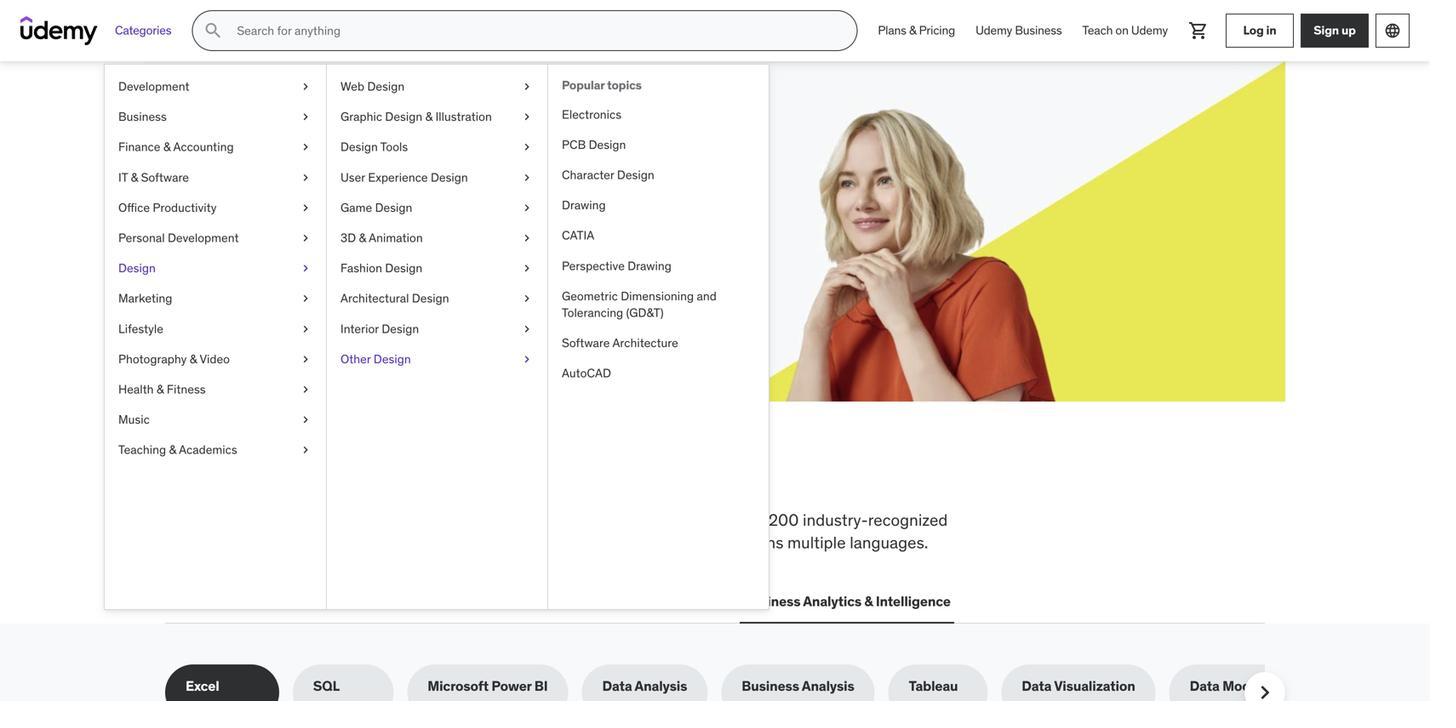 Task type: locate. For each thing, give the bounding box(es) containing it.
with
[[362, 178, 388, 195]]

data modeling
[[1190, 678, 1282, 695]]

1 vertical spatial skills
[[364, 510, 401, 531]]

data science
[[518, 593, 601, 611]]

& right the teaching
[[169, 442, 176, 458]]

design for architectural design
[[412, 291, 449, 306]]

interior
[[341, 321, 379, 337]]

development inside button
[[200, 593, 285, 611]]

data right bi
[[602, 678, 632, 695]]

xsmall image inside interior design link
[[520, 321, 534, 338]]

xsmall image inside development link
[[299, 78, 313, 95]]

& inside photography & video link
[[190, 352, 197, 367]]

for up potential
[[308, 135, 348, 171]]

& down 'web design' 'link'
[[425, 109, 433, 124]]

drawing down the character
[[562, 198, 606, 213]]

skills for your future expand your potential with a course. starting at just $12.99 through dec 15.
[[227, 135, 539, 214]]

for inside the skills for your future expand your potential with a course. starting at just $12.99 through dec 15.
[[308, 135, 348, 171]]

& right health at the left of the page
[[157, 382, 164, 397]]

udemy business
[[976, 23, 1062, 38]]

& inside plans & pricing link
[[909, 23, 917, 38]]

choose a language image
[[1385, 22, 1402, 39]]

xsmall image for lifestyle
[[299, 321, 313, 338]]

the
[[222, 454, 276, 498]]

development down certifications, at the left
[[200, 593, 285, 611]]

0 horizontal spatial for
[[308, 135, 348, 171]]

content
[[651, 510, 706, 531]]

design for game design
[[375, 200, 412, 215]]

xsmall image inside fashion design link
[[520, 260, 534, 277]]

design down a
[[375, 200, 412, 215]]

xsmall image inside user experience design link
[[520, 169, 534, 186]]

xsmall image inside the personal development link
[[299, 230, 313, 247]]

software inside other design element
[[562, 336, 610, 351]]

skills
[[227, 135, 303, 171]]

interior design
[[341, 321, 419, 337]]

xsmall image inside "business" link
[[299, 109, 313, 125]]

udemy right "on"
[[1132, 23, 1168, 38]]

marketing
[[118, 291, 172, 306]]

xsmall image inside the lifestyle link
[[299, 321, 313, 338]]

leadership
[[427, 593, 497, 611]]

1 horizontal spatial it
[[306, 593, 317, 611]]

design down architectural design
[[382, 321, 419, 337]]

finance & accounting
[[118, 139, 234, 155]]

0 horizontal spatial it
[[118, 170, 128, 185]]

technical
[[423, 510, 488, 531]]

xsmall image inside the game design link
[[520, 200, 534, 216]]

game
[[341, 200, 372, 215]]

photography & video link
[[105, 344, 326, 375]]

software up autocad
[[562, 336, 610, 351]]

xsmall image inside marketing link
[[299, 291, 313, 307]]

development down office productivity link
[[168, 230, 239, 246]]

0 vertical spatial web
[[341, 79, 365, 94]]

business for business analytics & intelligence
[[743, 593, 801, 611]]

other design link
[[327, 344, 548, 375]]

web up graphic
[[341, 79, 365, 94]]

for left over
[[710, 510, 730, 531]]

0 vertical spatial your
[[353, 135, 414, 171]]

3d
[[341, 230, 356, 246]]

it up the office at the top left
[[118, 170, 128, 185]]

design up the tools
[[385, 109, 423, 124]]

and
[[697, 289, 717, 304], [710, 533, 737, 553]]

web inside 'link'
[[341, 79, 365, 94]]

2 vertical spatial development
[[200, 593, 285, 611]]

xsmall image for design tools
[[520, 139, 534, 156]]

experience
[[368, 170, 428, 185]]

development for web
[[200, 593, 285, 611]]

xsmall image inside design link
[[299, 260, 313, 277]]

data left visualization at right
[[1022, 678, 1052, 695]]

xsmall image inside 3d & animation 'link'
[[520, 230, 534, 247]]

multiple
[[788, 533, 846, 553]]

& inside the it & software link
[[131, 170, 138, 185]]

business inside topic filters 'element'
[[742, 678, 800, 695]]

& up the office at the top left
[[131, 170, 138, 185]]

development link
[[105, 72, 326, 102]]

character design link
[[548, 160, 769, 190]]

software architecture
[[562, 336, 679, 351]]

1 vertical spatial software
[[562, 336, 610, 351]]

xsmall image for game design
[[520, 200, 534, 216]]

xsmall image inside "graphic design & illustration" link
[[520, 109, 534, 125]]

electronics link
[[548, 99, 769, 130]]

1 vertical spatial your
[[276, 178, 302, 195]]

skills up the 'supports'
[[364, 510, 401, 531]]

xsmall image for graphic design & illustration
[[520, 109, 534, 125]]

data left modeling
[[1190, 678, 1220, 695]]

it inside button
[[306, 593, 317, 611]]

design down interior design on the left top of the page
[[374, 352, 411, 367]]

& right finance
[[163, 139, 171, 155]]

place
[[643, 454, 732, 498]]

xsmall image inside other design link
[[520, 351, 534, 368]]

data for data modeling
[[1190, 678, 1220, 695]]

& inside health & fitness link
[[157, 382, 164, 397]]

covering critical workplace skills to technical topics, including prep content for over 200 industry-recognized certifications, our catalog supports well-rounded professional development and spans multiple languages.
[[165, 510, 948, 553]]

0 vertical spatial and
[[697, 289, 717, 304]]

in
[[1267, 23, 1277, 38], [536, 454, 569, 498]]

xsmall image
[[299, 109, 313, 125], [520, 109, 534, 125], [299, 139, 313, 156], [299, 200, 313, 216], [520, 200, 534, 216], [299, 230, 313, 247], [520, 260, 534, 277], [299, 291, 313, 307], [520, 291, 534, 307], [299, 321, 313, 338], [299, 412, 313, 428]]

user experience design
[[341, 170, 468, 185]]

xsmall image inside photography & video link
[[299, 351, 313, 368]]

certifications,
[[165, 533, 263, 553]]

xsmall image inside the it & software link
[[299, 169, 313, 186]]

data inside button
[[518, 593, 548, 611]]

xsmall image for development
[[299, 78, 313, 95]]

business
[[1015, 23, 1062, 38], [118, 109, 167, 124], [743, 593, 801, 611], [742, 678, 800, 695]]

spans
[[741, 533, 784, 553]]

workplace
[[286, 510, 361, 531]]

1 horizontal spatial for
[[710, 510, 730, 531]]

it
[[118, 170, 128, 185], [306, 593, 317, 611]]

3d & animation link
[[327, 223, 548, 253]]

1 horizontal spatial in
[[1267, 23, 1277, 38]]

1 horizontal spatial analysis
[[802, 678, 855, 695]]

0 vertical spatial drawing
[[562, 198, 606, 213]]

& right 3d at the left top of page
[[359, 230, 366, 246]]

submit search image
[[203, 20, 223, 41]]

1 horizontal spatial software
[[562, 336, 610, 351]]

1 horizontal spatial your
[[353, 135, 414, 171]]

udemy business link
[[966, 10, 1073, 51]]

xsmall image for music
[[299, 412, 313, 428]]

and right dimensioning
[[697, 289, 717, 304]]

xsmall image for health & fitness
[[299, 381, 313, 398]]

course.
[[402, 178, 446, 195]]

0 vertical spatial for
[[308, 135, 348, 171]]

1 horizontal spatial web
[[341, 79, 365, 94]]

web inside button
[[169, 593, 197, 611]]

and down over
[[710, 533, 737, 553]]

xsmall image inside 'web design' 'link'
[[520, 78, 534, 95]]

1 vertical spatial web
[[169, 593, 197, 611]]

xsmall image inside design tools link
[[520, 139, 534, 156]]

& for plans & pricing
[[909, 23, 917, 38]]

&
[[909, 23, 917, 38], [425, 109, 433, 124], [163, 139, 171, 155], [131, 170, 138, 185], [359, 230, 366, 246], [190, 352, 197, 367], [157, 382, 164, 397], [169, 442, 176, 458], [865, 593, 873, 611]]

design for character design
[[617, 167, 655, 183]]

in up including
[[536, 454, 569, 498]]

development down categories dropdown button
[[118, 79, 190, 94]]

0 horizontal spatial in
[[536, 454, 569, 498]]

1 horizontal spatial drawing
[[628, 258, 672, 274]]

categories
[[115, 23, 171, 38]]

design up graphic
[[367, 79, 405, 94]]

xsmall image inside office productivity link
[[299, 200, 313, 216]]

music
[[118, 412, 150, 428]]

business inside button
[[743, 593, 801, 611]]

xsmall image for 3d & animation
[[520, 230, 534, 247]]

design inside 'link'
[[367, 79, 405, 94]]

2 analysis from the left
[[802, 678, 855, 695]]

architectural design link
[[327, 284, 548, 314]]

0 vertical spatial it
[[118, 170, 128, 185]]

web for web design
[[341, 79, 365, 94]]

skills up the workplace
[[282, 454, 374, 498]]

xsmall image inside teaching & academics link
[[299, 442, 313, 459]]

& inside 3d & animation 'link'
[[359, 230, 366, 246]]

0 horizontal spatial web
[[169, 593, 197, 611]]

drawing up dimensioning
[[628, 258, 672, 274]]

at
[[502, 178, 514, 195]]

business for business analysis
[[742, 678, 800, 695]]

it certifications button
[[302, 582, 410, 623]]

animation
[[369, 230, 423, 246]]

architecture
[[613, 336, 679, 351]]

teaching
[[118, 442, 166, 458]]

xsmall image for photography & video
[[299, 351, 313, 368]]

academics
[[179, 442, 237, 458]]

1 horizontal spatial udemy
[[1132, 23, 1168, 38]]

& for health & fitness
[[157, 382, 164, 397]]

1 vertical spatial drawing
[[628, 258, 672, 274]]

critical
[[234, 510, 282, 531]]

in right log
[[1267, 23, 1277, 38]]

design link
[[105, 253, 326, 284]]

web down certifications, at the left
[[169, 593, 197, 611]]

science
[[551, 593, 601, 611]]

1 vertical spatial in
[[536, 454, 569, 498]]

design down pcb design link
[[617, 167, 655, 183]]

1 vertical spatial and
[[710, 533, 737, 553]]

1 vertical spatial for
[[710, 510, 730, 531]]

0 horizontal spatial analysis
[[635, 678, 687, 695]]

xsmall image inside finance & accounting link
[[299, 139, 313, 156]]

& left video
[[190, 352, 197, 367]]

it & software link
[[105, 162, 326, 193]]

& inside finance & accounting link
[[163, 139, 171, 155]]

pcb design
[[562, 137, 626, 152]]

& right "plans"
[[909, 23, 917, 38]]

shopping cart with 0 items image
[[1189, 20, 1209, 41]]

xsmall image for interior design
[[520, 321, 534, 338]]

it left certifications
[[306, 593, 317, 611]]

& for finance & accounting
[[163, 139, 171, 155]]

pricing
[[919, 23, 956, 38]]

to
[[404, 510, 419, 531]]

music link
[[105, 405, 326, 435]]

and inside covering critical workplace skills to technical topics, including prep content for over 200 industry-recognized certifications, our catalog supports well-rounded professional development and spans multiple languages.
[[710, 533, 737, 553]]

xsmall image for marketing
[[299, 291, 313, 307]]

design down animation
[[385, 261, 423, 276]]

xsmall image inside music link
[[299, 412, 313, 428]]

you
[[380, 454, 441, 498]]

xsmall image inside health & fitness link
[[299, 381, 313, 398]]

udemy right "pricing"
[[976, 23, 1013, 38]]

xsmall image
[[299, 78, 313, 95], [520, 78, 534, 95], [520, 139, 534, 156], [299, 169, 313, 186], [520, 169, 534, 186], [520, 230, 534, 247], [299, 260, 313, 277], [520, 321, 534, 338], [299, 351, 313, 368], [520, 351, 534, 368], [299, 381, 313, 398], [299, 442, 313, 459]]

our
[[267, 533, 291, 553]]

for inside covering critical workplace skills to technical topics, including prep content for over 200 industry-recognized certifications, our catalog supports well-rounded professional development and spans multiple languages.
[[710, 510, 730, 531]]

0 vertical spatial software
[[141, 170, 189, 185]]

game design
[[341, 200, 412, 215]]

0 horizontal spatial udemy
[[976, 23, 1013, 38]]

software architecture link
[[548, 328, 769, 359]]

graphic design & illustration link
[[327, 102, 548, 132]]

design down fashion design link
[[412, 291, 449, 306]]

video
[[200, 352, 230, 367]]

xsmall image inside architectural design link
[[520, 291, 534, 307]]

& inside teaching & academics link
[[169, 442, 176, 458]]

future
[[419, 135, 503, 171]]

architectural design
[[341, 291, 449, 306]]

1 vertical spatial it
[[306, 593, 317, 611]]

data left science on the bottom
[[518, 593, 548, 611]]

1 vertical spatial development
[[168, 230, 239, 246]]

web design
[[341, 79, 405, 94]]

xsmall image for fashion design
[[520, 260, 534, 277]]

1 analysis from the left
[[635, 678, 687, 695]]

design up character design
[[589, 137, 626, 152]]

catia
[[562, 228, 595, 243]]

& right analytics
[[865, 593, 873, 611]]

geometric dimensioning and tolerancing (gd&t)
[[562, 289, 717, 321]]

sign up link
[[1301, 14, 1369, 48]]

all
[[165, 454, 215, 498]]

software up office productivity
[[141, 170, 189, 185]]

xsmall image for web design
[[520, 78, 534, 95]]



Task type: describe. For each thing, give the bounding box(es) containing it.
& inside "business analytics & intelligence" button
[[865, 593, 873, 611]]

sign
[[1314, 23, 1340, 38]]

log in
[[1244, 23, 1277, 38]]

including
[[544, 510, 610, 531]]

microsoft power bi
[[428, 678, 548, 695]]

data analysis
[[602, 678, 687, 695]]

data for data analysis
[[602, 678, 632, 695]]

communication
[[622, 593, 723, 611]]

drawing link
[[548, 190, 769, 221]]

2 udemy from the left
[[1132, 23, 1168, 38]]

autocad link
[[548, 359, 769, 389]]

character design
[[562, 167, 655, 183]]

intelligence
[[876, 593, 951, 611]]

design for graphic design & illustration
[[385, 109, 423, 124]]

popular topics
[[562, 77, 642, 93]]

& inside "graphic design & illustration" link
[[425, 109, 433, 124]]

starting
[[449, 178, 499, 195]]

Search for anything text field
[[234, 16, 837, 45]]

design down graphic
[[341, 139, 378, 155]]

topics,
[[492, 510, 540, 531]]

microsoft
[[428, 678, 489, 695]]

plans & pricing link
[[868, 10, 966, 51]]

log
[[1244, 23, 1264, 38]]

0 horizontal spatial drawing
[[562, 198, 606, 213]]

& for 3d & animation
[[359, 230, 366, 246]]

data for data science
[[518, 593, 548, 611]]

on
[[1116, 23, 1129, 38]]

analysis for business analysis
[[802, 678, 855, 695]]

up
[[1342, 23, 1356, 38]]

it certifications
[[306, 593, 407, 611]]

design tools link
[[327, 132, 548, 162]]

dimensioning
[[621, 289, 694, 304]]

analytics
[[803, 593, 862, 611]]

other
[[341, 352, 371, 367]]

xsmall image for architectural design
[[520, 291, 534, 307]]

and inside geometric dimensioning and tolerancing (gd&t)
[[697, 289, 717, 304]]

game design link
[[327, 193, 548, 223]]

other design
[[341, 352, 411, 367]]

it for it certifications
[[306, 593, 317, 611]]

0 horizontal spatial software
[[141, 170, 189, 185]]

other design element
[[548, 65, 769, 610]]

marketing link
[[105, 284, 326, 314]]

languages.
[[850, 533, 929, 553]]

xsmall image for personal development
[[299, 230, 313, 247]]

xsmall image for office productivity
[[299, 200, 313, 216]]

covering
[[165, 510, 230, 531]]

1 udemy from the left
[[976, 23, 1013, 38]]

perspective
[[562, 258, 625, 274]]

catia link
[[548, 221, 769, 251]]

xsmall image for it & software
[[299, 169, 313, 186]]

geometric
[[562, 289, 618, 304]]

user experience design link
[[327, 162, 548, 193]]

skills inside covering critical workplace skills to technical topics, including prep content for over 200 industry-recognized certifications, our catalog supports well-rounded professional development and spans multiple languages.
[[364, 510, 401, 531]]

xsmall image for user experience design
[[520, 169, 534, 186]]

& for photography & video
[[190, 352, 197, 367]]

0 vertical spatial skills
[[282, 454, 374, 498]]

graphic
[[341, 109, 382, 124]]

modeling
[[1223, 678, 1282, 695]]

plans & pricing
[[878, 23, 956, 38]]

design down the personal
[[118, 261, 156, 276]]

teaching & academics link
[[105, 435, 326, 466]]

$12.99
[[227, 197, 268, 214]]

categories button
[[105, 10, 182, 51]]

0 vertical spatial development
[[118, 79, 190, 94]]

health & fitness link
[[105, 375, 326, 405]]

xsmall image for finance & accounting
[[299, 139, 313, 156]]

user
[[341, 170, 365, 185]]

0 horizontal spatial your
[[276, 178, 302, 195]]

lifestyle
[[118, 321, 163, 337]]

plans
[[878, 23, 907, 38]]

all the skills you need in one place
[[165, 454, 732, 498]]

web for web development
[[169, 593, 197, 611]]

design for other design
[[374, 352, 411, 367]]

xsmall image for business
[[299, 109, 313, 125]]

professional
[[520, 533, 608, 553]]

3d & animation
[[341, 230, 423, 246]]

certifications
[[320, 593, 407, 611]]

log in link
[[1226, 14, 1294, 48]]

business analytics & intelligence button
[[740, 582, 954, 623]]

design for pcb design
[[589, 137, 626, 152]]

need
[[448, 454, 530, 498]]

industry-
[[803, 510, 868, 531]]

visualization
[[1055, 678, 1136, 695]]

fashion design
[[341, 261, 423, 276]]

perspective drawing link
[[548, 251, 769, 281]]

supports
[[352, 533, 416, 553]]

teach on udemy link
[[1073, 10, 1179, 51]]

personal development
[[118, 230, 239, 246]]

photography
[[118, 352, 187, 367]]

leadership button
[[424, 582, 501, 623]]

perspective drawing
[[562, 258, 672, 274]]

teach on udemy
[[1083, 23, 1168, 38]]

office productivity
[[118, 200, 217, 215]]

data visualization
[[1022, 678, 1136, 695]]

design down design tools link
[[431, 170, 468, 185]]

design for web design
[[367, 79, 405, 94]]

analysis for data analysis
[[635, 678, 687, 695]]

xsmall image for teaching & academics
[[299, 442, 313, 459]]

& for it & software
[[131, 170, 138, 185]]

personal
[[118, 230, 165, 246]]

development for personal
[[168, 230, 239, 246]]

tools
[[380, 139, 408, 155]]

over
[[734, 510, 765, 531]]

& for teaching & academics
[[169, 442, 176, 458]]

a
[[391, 178, 398, 195]]

0 vertical spatial in
[[1267, 23, 1277, 38]]

office productivity link
[[105, 193, 326, 223]]

next image
[[1252, 680, 1279, 702]]

photography & video
[[118, 352, 230, 367]]

expand
[[227, 178, 272, 195]]

prep
[[614, 510, 647, 531]]

web development
[[169, 593, 285, 611]]

personal development link
[[105, 223, 326, 253]]

xsmall image for design
[[299, 260, 313, 277]]

catalog
[[295, 533, 348, 553]]

design for fashion design
[[385, 261, 423, 276]]

it for it & software
[[118, 170, 128, 185]]

it & software
[[118, 170, 189, 185]]

design for interior design
[[382, 321, 419, 337]]

xsmall image for other design
[[520, 351, 534, 368]]

data science button
[[515, 582, 605, 623]]

productivity
[[153, 200, 217, 215]]

business analysis
[[742, 678, 855, 695]]

graphic design & illustration
[[341, 109, 492, 124]]

interior design link
[[327, 314, 548, 344]]

data for data visualization
[[1022, 678, 1052, 695]]

udemy image
[[20, 16, 98, 45]]

business for business
[[118, 109, 167, 124]]

development
[[612, 533, 706, 553]]

tableau
[[909, 678, 958, 695]]

topic filters element
[[165, 665, 1303, 702]]

topics
[[607, 77, 642, 93]]

pcb design link
[[548, 130, 769, 160]]



Task type: vqa. For each thing, say whether or not it's contained in the screenshot.
Science
yes



